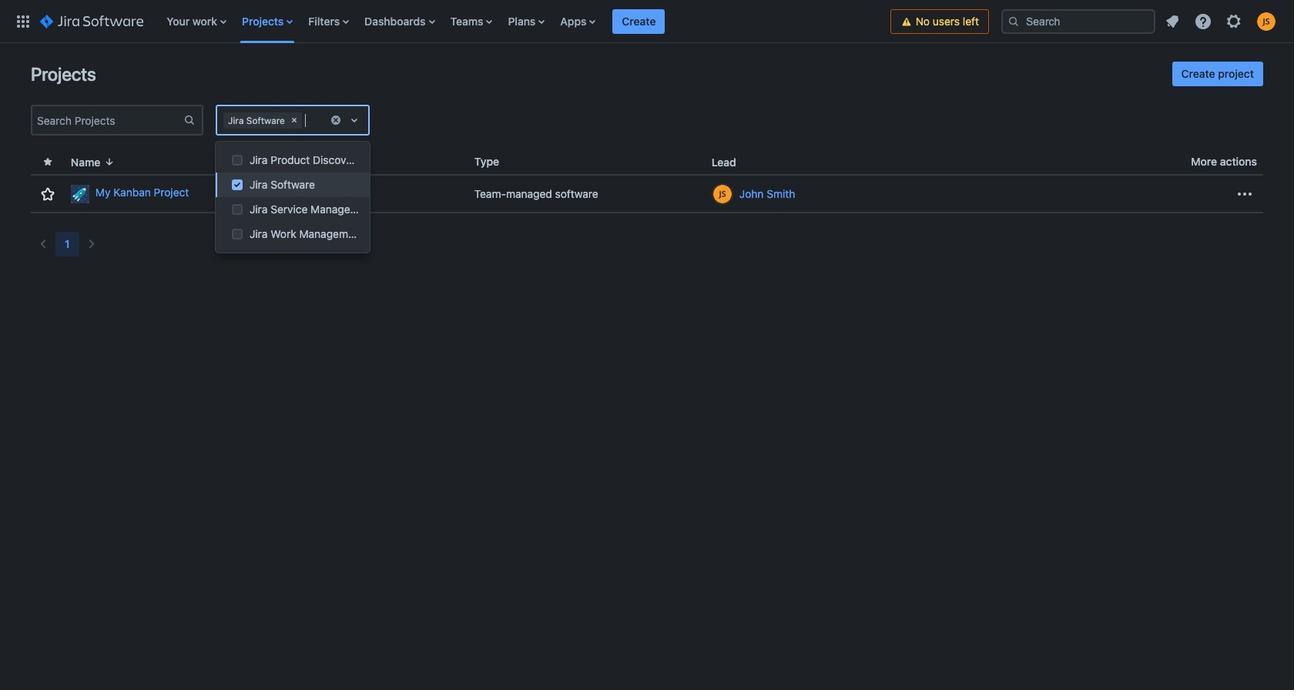Task type: locate. For each thing, give the bounding box(es) containing it.
Choose Jira products text field
[[305, 113, 308, 128]]

more image
[[1236, 185, 1255, 203]]

Search field
[[1002, 9, 1156, 34]]

list
[[159, 0, 891, 43], [1159, 7, 1285, 35]]

Search Projects text field
[[32, 109, 183, 131]]

banner
[[0, 0, 1295, 43]]

group
[[1173, 62, 1264, 86]]

list item
[[613, 0, 665, 43]]

primary element
[[9, 0, 891, 43]]

search image
[[1008, 15, 1020, 27]]

next image
[[82, 235, 101, 254]]

help image
[[1194, 12, 1213, 30]]

None search field
[[1002, 9, 1156, 34]]

clear image
[[330, 114, 342, 126]]

appswitcher icon image
[[14, 12, 32, 30]]

0 horizontal spatial list
[[159, 0, 891, 43]]

jira software image
[[40, 12, 144, 30], [40, 12, 144, 30]]

clear image
[[288, 114, 300, 126]]

your profile and settings image
[[1258, 12, 1276, 30]]



Task type: describe. For each thing, give the bounding box(es) containing it.
notifications image
[[1164, 12, 1182, 30]]

previous image
[[34, 235, 52, 254]]

settings image
[[1225, 12, 1244, 30]]

1 horizontal spatial list
[[1159, 7, 1285, 35]]

star my kanban project image
[[38, 185, 57, 203]]

open image
[[345, 111, 364, 129]]



Task type: vqa. For each thing, say whether or not it's contained in the screenshot.
Search Projects text box
yes



